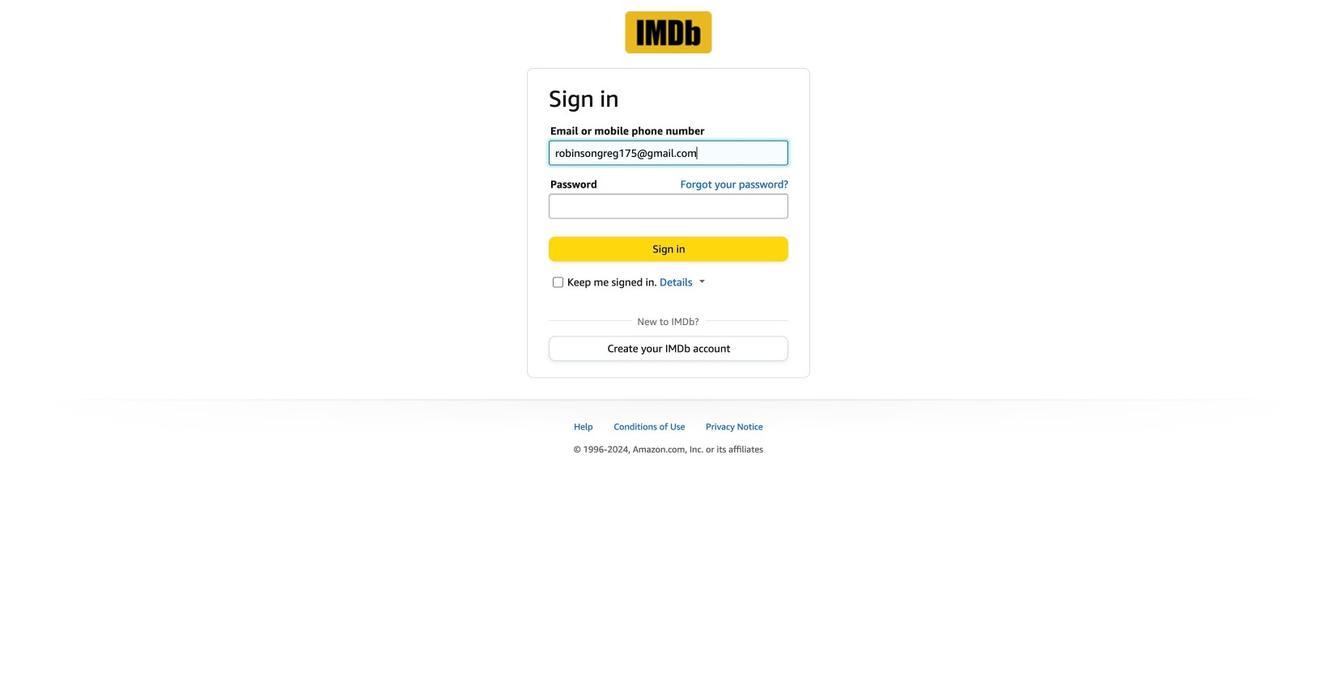 Task type: locate. For each thing, give the bounding box(es) containing it.
popover image
[[700, 280, 705, 284]]

None password field
[[549, 194, 789, 219]]

None submit
[[550, 238, 788, 261]]

None email field
[[549, 141, 789, 166]]

None checkbox
[[553, 277, 564, 288]]



Task type: vqa. For each thing, say whether or not it's contained in the screenshot.
AWARDS button
no



Task type: describe. For each thing, give the bounding box(es) containing it.
imdb.com logo image
[[626, 11, 712, 53]]



